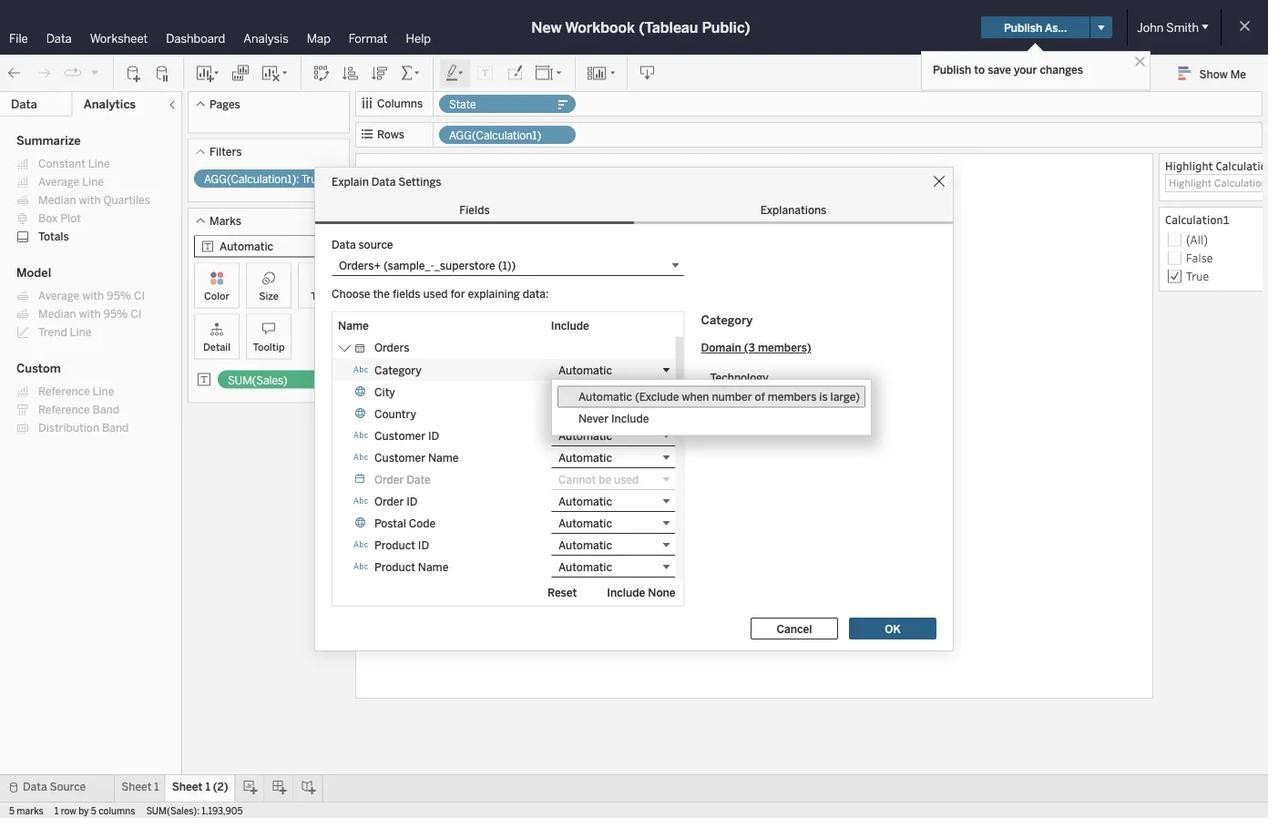 Task type: locate. For each thing, give the bounding box(es) containing it.
list box containing false
[[1166, 249, 1269, 285]]

file
[[9, 31, 28, 46]]

name up "date" on the left
[[428, 450, 459, 464]]

worksheet
[[90, 31, 148, 46]]

(2) up california, state. press space to toggle selection. press escape to go back to the left margin. use arrow keys to navigate headers text box
[[431, 162, 456, 187]]

1 vertical spatial ci
[[131, 308, 142, 321]]

workbook
[[565, 19, 635, 36]]

0 vertical spatial average
[[38, 175, 79, 189]]

choose the fields used for explaining data:
[[332, 287, 549, 300]]

5 right by on the left bottom
[[91, 806, 96, 817]]

5 marks
[[9, 806, 44, 817]]

0 vertical spatial reference
[[38, 385, 90, 398]]

save
[[988, 63, 1012, 76]]

average
[[38, 175, 79, 189], [38, 289, 79, 303]]

ci for median with 95% ci
[[131, 308, 142, 321]]

publish inside button
[[1004, 21, 1043, 34]]

id for customer id
[[428, 429, 440, 442]]

name
[[338, 319, 369, 332], [428, 450, 459, 464], [418, 560, 449, 573]]

1 horizontal spatial sheet 1 (2)
[[363, 162, 456, 187]]

code
[[409, 516, 436, 529]]

1 median from the top
[[38, 194, 76, 207]]

1 vertical spatial automatic
[[579, 390, 633, 404]]

2 vertical spatial id
[[418, 538, 429, 551]]

include left none
[[607, 586, 646, 599]]

0 vertical spatial order
[[375, 472, 404, 486]]

2 vertical spatial name
[[418, 560, 449, 573]]

include for include
[[551, 319, 590, 332]]

publish left as...
[[1004, 21, 1043, 34]]

totals
[[38, 230, 69, 243]]

sheet
[[363, 162, 413, 187], [121, 781, 152, 794], [172, 781, 203, 794]]

true down false at the top
[[1187, 268, 1210, 283]]

line up median with quartiles
[[82, 175, 104, 189]]

band down reference band
[[102, 422, 129, 435]]

date
[[407, 472, 431, 486]]

with down the average line
[[79, 194, 101, 207]]

2 reference from the top
[[38, 403, 90, 417]]

with up median with 95% ci
[[82, 289, 104, 303]]

band
[[93, 403, 119, 417], [102, 422, 129, 435]]

custom
[[16, 361, 61, 376]]

new
[[532, 19, 562, 36]]

duplicate image
[[232, 64, 250, 82]]

1 vertical spatial publish
[[933, 63, 972, 76]]

postal code
[[375, 516, 436, 529]]

line up the average line
[[88, 157, 110, 170]]

customer name
[[375, 450, 459, 464]]

1 vertical spatial reference
[[38, 403, 90, 417]]

median up the box plot
[[38, 194, 76, 207]]

1 product from the top
[[375, 538, 416, 551]]

ci down the average with 95% ci
[[131, 308, 142, 321]]

distribution band
[[38, 422, 129, 435]]

automatic inside dropdown button
[[559, 363, 612, 376]]

False checkbox
[[1166, 249, 1269, 267]]

include inside button
[[607, 586, 646, 599]]

author control dialog tabs tab list
[[315, 195, 953, 224]]

average down model
[[38, 289, 79, 303]]

1 average from the top
[[38, 175, 79, 189]]

marks
[[17, 806, 44, 817]]

1 vertical spatial 95%
[[103, 308, 128, 321]]

category
[[701, 313, 753, 327], [375, 363, 422, 376]]

order up order id at the bottom left
[[375, 472, 404, 486]]

reference up reference band
[[38, 385, 90, 398]]

swap rows and columns image
[[313, 64, 331, 82]]

0 vertical spatial with
[[79, 194, 101, 207]]

category down 'orders'
[[375, 363, 422, 376]]

customer down "country" at left
[[375, 429, 426, 442]]

order for order id
[[375, 494, 404, 507]]

0 vertical spatial band
[[93, 403, 119, 417]]

line
[[88, 157, 110, 170], [82, 175, 104, 189], [70, 326, 92, 339], [93, 385, 114, 398]]

reference
[[38, 385, 90, 398], [38, 403, 90, 417]]

true left explain
[[302, 173, 323, 186]]

1 vertical spatial id
[[407, 494, 418, 507]]

average down the constant on the top left
[[38, 175, 79, 189]]

line down median with 95% ci
[[70, 326, 92, 339]]

(2) up 1,193,905
[[213, 781, 228, 794]]

1 horizontal spatial 5
[[91, 806, 96, 817]]

1 vertical spatial true
[[1187, 268, 1210, 283]]

0 horizontal spatial list box
[[552, 381, 871, 435]]

ci
[[134, 289, 145, 303], [131, 308, 142, 321]]

1 vertical spatial list box
[[552, 381, 871, 435]]

sheet 1 (2) up sum(sales): 1,193,905
[[172, 781, 228, 794]]

0 horizontal spatial 5
[[9, 806, 15, 817]]

list box containing automatic (exclude when number of members is large)
[[552, 381, 871, 435]]

state
[[449, 98, 476, 111]]

sorted ascending by sum of sales within state image
[[342, 64, 360, 82]]

box plot
[[38, 212, 81, 225]]

1 reference from the top
[[38, 385, 90, 398]]

name down product id
[[418, 560, 449, 573]]

95% for median with 95% ci
[[103, 308, 128, 321]]

1 vertical spatial average
[[38, 289, 79, 303]]

1 horizontal spatial list box
[[1166, 249, 1269, 285]]

data up replay animation icon
[[46, 31, 72, 46]]

automatic inside automatic (exclude when number of members is large) never include
[[579, 390, 633, 404]]

id down code
[[418, 538, 429, 551]]

used
[[423, 287, 448, 300]]

sheet 1 (2)
[[363, 162, 456, 187], [172, 781, 228, 794]]

2 median from the top
[[38, 308, 76, 321]]

sum(sales):
[[146, 806, 200, 817]]

0 vertical spatial median
[[38, 194, 76, 207]]

0 vertical spatial true
[[302, 173, 323, 186]]

john smith
[[1138, 20, 1199, 35]]

reference for reference line
[[38, 385, 90, 398]]

public)
[[702, 19, 751, 36]]

show
[[1200, 67, 1228, 80]]

median up trend
[[38, 308, 76, 321]]

product down product id
[[375, 560, 416, 573]]

id up customer name
[[428, 429, 440, 442]]

2 customer from the top
[[375, 450, 426, 464]]

id down "date" on the left
[[407, 494, 418, 507]]

sheet down rows
[[363, 162, 413, 187]]

rows
[[377, 128, 405, 141]]

marks
[[210, 214, 241, 227]]

0 vertical spatial (2)
[[431, 162, 456, 187]]

automatic for automatic
[[559, 363, 612, 376]]

calculation1
[[1166, 212, 1230, 227]]

product id
[[375, 538, 429, 551]]

1 order from the top
[[375, 472, 404, 486]]

category up domain
[[701, 313, 753, 327]]

1 horizontal spatial true
[[1187, 268, 1210, 283]]

2 product from the top
[[375, 560, 416, 573]]

sheet up sum(sales): 1,193,905
[[172, 781, 203, 794]]

replay animation image
[[64, 64, 82, 82]]

data source
[[23, 781, 86, 794]]

1 vertical spatial product
[[375, 560, 416, 573]]

2 vertical spatial with
[[79, 308, 101, 321]]

1 vertical spatial median
[[38, 308, 76, 321]]

customer
[[375, 429, 426, 442], [375, 450, 426, 464]]

never
[[579, 412, 609, 425]]

0 vertical spatial id
[[428, 429, 440, 442]]

1 vertical spatial sheet 1 (2)
[[172, 781, 228, 794]]

explaining
[[468, 287, 520, 300]]

1 5 from the left
[[9, 806, 15, 817]]

1 horizontal spatial publish
[[1004, 21, 1043, 34]]

1 vertical spatial category
[[375, 363, 422, 376]]

customer up order date
[[375, 450, 426, 464]]

highlight image
[[445, 64, 466, 82]]

publish as...
[[1004, 21, 1068, 34]]

0 vertical spatial category
[[701, 313, 753, 327]]

5 left marks
[[9, 806, 15, 817]]

city
[[375, 385, 395, 398]]

name down choose
[[338, 319, 369, 332]]

line for trend line
[[70, 326, 92, 339]]

1 vertical spatial (2)
[[213, 781, 228, 794]]

1 vertical spatial customer
[[375, 450, 426, 464]]

map
[[307, 31, 331, 46]]

0 vertical spatial 95%
[[107, 289, 131, 303]]

95% up median with 95% ci
[[107, 289, 131, 303]]

(all) link
[[1187, 232, 1209, 247]]

product for product name
[[375, 560, 416, 573]]

product down postal
[[375, 538, 416, 551]]

order for order date
[[375, 472, 404, 486]]

highlight
[[1166, 158, 1214, 173]]

data up marks
[[23, 781, 47, 794]]

median for median with 95% ci
[[38, 308, 76, 321]]

changes
[[1040, 63, 1084, 76]]

ci up median with 95% ci
[[134, 289, 145, 303]]

1 vertical spatial name
[[428, 450, 459, 464]]

show/hide cards image
[[587, 64, 616, 82]]

5
[[9, 806, 15, 817], [91, 806, 96, 817]]

2 horizontal spatial sheet
[[363, 162, 413, 187]]

publish left to
[[933, 63, 972, 76]]

number
[[712, 390, 752, 404]]

0 vertical spatial sheet 1 (2)
[[363, 162, 456, 187]]

sorted descending by sum of sales within state image
[[371, 64, 389, 82]]

with for average with 95% ci
[[82, 289, 104, 303]]

reference up distribution
[[38, 403, 90, 417]]

1 vertical spatial band
[[102, 422, 129, 435]]

median
[[38, 194, 76, 207], [38, 308, 76, 321]]

include up the automatic dropdown button at the top of the page
[[551, 319, 590, 332]]

members)
[[758, 341, 812, 355]]

0 vertical spatial publish
[[1004, 21, 1043, 34]]

0 vertical spatial automatic
[[559, 363, 612, 376]]

line up reference band
[[93, 385, 114, 398]]

postal
[[375, 516, 406, 529]]

95%
[[107, 289, 131, 303], [103, 308, 128, 321]]

collapse image
[[167, 99, 178, 110]]

with down the average with 95% ci
[[79, 308, 101, 321]]

0 horizontal spatial (2)
[[213, 781, 228, 794]]

row
[[61, 806, 76, 817]]

pause auto updates image
[[154, 64, 172, 82]]

median with 95% ci
[[38, 308, 142, 321]]

calculation
[[1216, 158, 1269, 173]]

0 horizontal spatial sheet 1 (2)
[[172, 781, 228, 794]]

ci for average with 95% ci
[[134, 289, 145, 303]]

Texas, State. Press Space to toggle selection. Press Escape to go back to the left margin. Use arrow keys to navigate headers text field
[[541, 214, 596, 251]]

0 vertical spatial include
[[551, 319, 590, 332]]

technology furniture
[[711, 371, 769, 405]]

include down (exclude
[[612, 412, 649, 425]]

average for average line
[[38, 175, 79, 189]]

your
[[1014, 63, 1038, 76]]

1 vertical spatial order
[[375, 494, 404, 507]]

include none button
[[599, 582, 684, 603]]

0 vertical spatial customer
[[375, 429, 426, 442]]

0 horizontal spatial publish
[[933, 63, 972, 76]]

0 vertical spatial product
[[375, 538, 416, 551]]

publish as... button
[[982, 16, 1090, 38]]

publish
[[1004, 21, 1043, 34], [933, 63, 972, 76]]

Pennsylvania, State. Press Space to toggle selection. Press Escape to go back to the left margin. Use arrow keys to navigate headers text field
[[651, 214, 705, 251]]

1 customer from the top
[[375, 429, 426, 442]]

sheet up columns
[[121, 781, 152, 794]]

California, State. Press Space to toggle selection. Press Escape to go back to the left margin. Use arrow keys to navigate headers text field
[[432, 214, 487, 251]]

explanations
[[761, 203, 827, 216]]

2 vertical spatial include
[[607, 586, 646, 599]]

order up postal
[[375, 494, 404, 507]]

0 vertical spatial list box
[[1166, 249, 1269, 285]]

95% down the average with 95% ci
[[103, 308, 128, 321]]

1 horizontal spatial category
[[701, 313, 753, 327]]

1 vertical spatial with
[[82, 289, 104, 303]]

1 vertical spatial include
[[612, 412, 649, 425]]

list box
[[1166, 249, 1269, 285], [552, 381, 871, 435]]

totals image
[[400, 64, 422, 82]]

data left source
[[332, 238, 356, 251]]

sum(sales)
[[228, 374, 288, 387]]

average line
[[38, 175, 104, 189]]

2 order from the top
[[375, 494, 404, 507]]

order date
[[375, 472, 431, 486]]

0 vertical spatial ci
[[134, 289, 145, 303]]

sheet 1 (2) down rows
[[363, 162, 456, 187]]

product name
[[375, 560, 449, 573]]

quartiles
[[103, 194, 150, 207]]

2 average from the top
[[38, 289, 79, 303]]

analytics
[[84, 97, 136, 112]]

tooltip
[[253, 341, 285, 353]]

product
[[375, 538, 416, 551], [375, 560, 416, 573]]

band up distribution band
[[93, 403, 119, 417]]



Task type: describe. For each thing, give the bounding box(es) containing it.
average with 95% ci
[[38, 289, 145, 303]]

automatic for automatic (exclude when number of members is large) never include
[[579, 390, 633, 404]]

columns
[[377, 97, 423, 110]]

clear sheet image
[[261, 64, 290, 82]]

include for include none
[[607, 586, 646, 599]]

detail
[[203, 341, 231, 353]]

furniture
[[711, 391, 758, 405]]

settings
[[399, 175, 442, 188]]

reset
[[548, 586, 577, 599]]

agg(calculation1)
[[449, 129, 542, 142]]

1 horizontal spatial (2)
[[431, 162, 456, 187]]

data source
[[332, 238, 393, 251]]

format workbook image
[[506, 64, 524, 82]]

show me button
[[1171, 59, 1263, 87]]

none
[[648, 586, 676, 599]]

source
[[359, 238, 393, 251]]

choose
[[332, 287, 371, 300]]

highlight calculation
[[1166, 158, 1269, 173]]

text
[[311, 290, 331, 302]]

automatic button
[[551, 359, 676, 381]]

(all)
[[1187, 232, 1209, 247]]

the
[[373, 287, 390, 300]]

order id
[[375, 494, 418, 507]]

reference for reference band
[[38, 403, 90, 417]]

1 row by 5 columns
[[54, 806, 135, 817]]

0 horizontal spatial true
[[302, 173, 323, 186]]

New York, State. Press Space to toggle selection. Press Escape to go back to the left margin. Use arrow keys to navigate headers text field
[[487, 214, 541, 251]]

is
[[820, 390, 828, 404]]

sheet 1
[[121, 781, 159, 794]]

with for median with 95% ci
[[79, 308, 101, 321]]

cancel button
[[751, 618, 839, 640]]

0 vertical spatial name
[[338, 319, 369, 332]]

True, Calculation1. Press Space to toggle selection. Press Escape to go back to the left margin. Use arrow keys to navigate headers text field
[[359, 251, 432, 269]]

explain
[[332, 175, 369, 188]]

customer for customer id
[[375, 429, 426, 442]]

trend line
[[38, 326, 92, 339]]

show me
[[1200, 67, 1247, 80]]

2 5 from the left
[[91, 806, 96, 817]]

0 horizontal spatial sheet
[[121, 781, 152, 794]]

cancel
[[777, 622, 813, 636]]

large)
[[831, 390, 860, 404]]

data:
[[523, 287, 549, 300]]

fields
[[460, 203, 490, 216]]

with for median with quartiles
[[79, 194, 101, 207]]

distribution
[[38, 422, 99, 435]]

(3
[[744, 341, 755, 355]]

technology
[[711, 371, 769, 385]]

explain data settings dialog
[[315, 168, 953, 818]]

publish to save your changes
[[933, 63, 1084, 76]]

analysis
[[244, 31, 289, 46]]

of
[[755, 390, 765, 404]]

filters
[[210, 145, 242, 159]]

data right explain
[[372, 175, 396, 188]]

size
[[259, 290, 279, 302]]

close image
[[1132, 53, 1149, 70]]

1 horizontal spatial sheet
[[172, 781, 203, 794]]

explain data settings
[[332, 175, 442, 188]]

john
[[1138, 20, 1164, 35]]

fit image
[[535, 64, 564, 82]]

domain
[[701, 341, 742, 355]]

new workbook (tableau public)
[[532, 19, 751, 36]]

line for constant line
[[88, 157, 110, 170]]

marks. press enter to open the view data window.. use arrow keys to navigate data visualization elements. image
[[432, 251, 706, 270]]

color
[[204, 290, 230, 302]]

95% for average with 95% ci
[[107, 289, 131, 303]]

True checkbox
[[1166, 267, 1269, 285]]

new data source image
[[125, 64, 143, 82]]

automatic (exclude when number of members is large) never include
[[579, 390, 860, 425]]

download image
[[639, 64, 657, 82]]

customer for customer name
[[375, 450, 426, 464]]

data down 'undo' image
[[11, 97, 37, 112]]

redo image
[[35, 64, 53, 82]]

product for product id
[[375, 538, 416, 551]]

name for customer name
[[428, 450, 459, 464]]

include inside automatic (exclude when number of members is large) never include
[[612, 412, 649, 425]]

agg(calculation1): true
[[204, 173, 323, 186]]

name for product name
[[418, 560, 449, 573]]

(tableau
[[639, 19, 699, 36]]

source
[[50, 781, 86, 794]]

ok button
[[849, 618, 937, 640]]

band for reference band
[[93, 403, 119, 417]]

reference band
[[38, 403, 119, 417]]

pages
[[210, 98, 240, 111]]

by
[[79, 806, 89, 817]]

publish for publish as...
[[1004, 21, 1043, 34]]

columns
[[99, 806, 135, 817]]

false
[[1187, 250, 1214, 265]]

replay animation image
[[89, 67, 100, 78]]

line for average line
[[82, 175, 104, 189]]

true inside the true checkbox
[[1187, 268, 1210, 283]]

domain (3 members)
[[701, 341, 812, 355]]

publish for publish to save your changes
[[933, 63, 972, 76]]

constant
[[38, 157, 86, 170]]

fields
[[393, 287, 421, 300]]

undo image
[[5, 64, 24, 82]]

(All) checkbox
[[1166, 231, 1269, 249]]

country
[[375, 407, 416, 420]]

id for order id
[[407, 494, 418, 507]]

band for distribution band
[[102, 422, 129, 435]]

0 horizontal spatial category
[[375, 363, 422, 376]]

true link
[[1187, 268, 1210, 283]]

ok
[[885, 622, 901, 636]]

line for reference line
[[93, 385, 114, 398]]

(exclude
[[635, 390, 679, 404]]

1,193,905
[[202, 806, 243, 817]]

me
[[1231, 67, 1247, 80]]

include none
[[607, 586, 676, 599]]

for
[[451, 287, 465, 300]]

help
[[406, 31, 431, 46]]

id for product id
[[418, 538, 429, 551]]

Washington, State. Press Space to toggle selection. Press Escape to go back to the left margin. Use arrow keys to navigate headers text field
[[596, 214, 651, 251]]

to
[[975, 63, 986, 76]]

show labels image
[[477, 64, 495, 82]]

new worksheet image
[[195, 64, 221, 82]]

as...
[[1045, 21, 1068, 34]]

format
[[349, 31, 388, 46]]

when
[[682, 390, 710, 404]]

members
[[768, 390, 817, 404]]

dashboard
[[166, 31, 225, 46]]

reference line
[[38, 385, 114, 398]]

box
[[38, 212, 58, 225]]

median for median with quartiles
[[38, 194, 76, 207]]

median with quartiles
[[38, 194, 150, 207]]

trend
[[38, 326, 67, 339]]

average for average with 95% ci
[[38, 289, 79, 303]]

summarize
[[16, 134, 81, 148]]



Task type: vqa. For each thing, say whether or not it's contained in the screenshot.
the top 'Include'
yes



